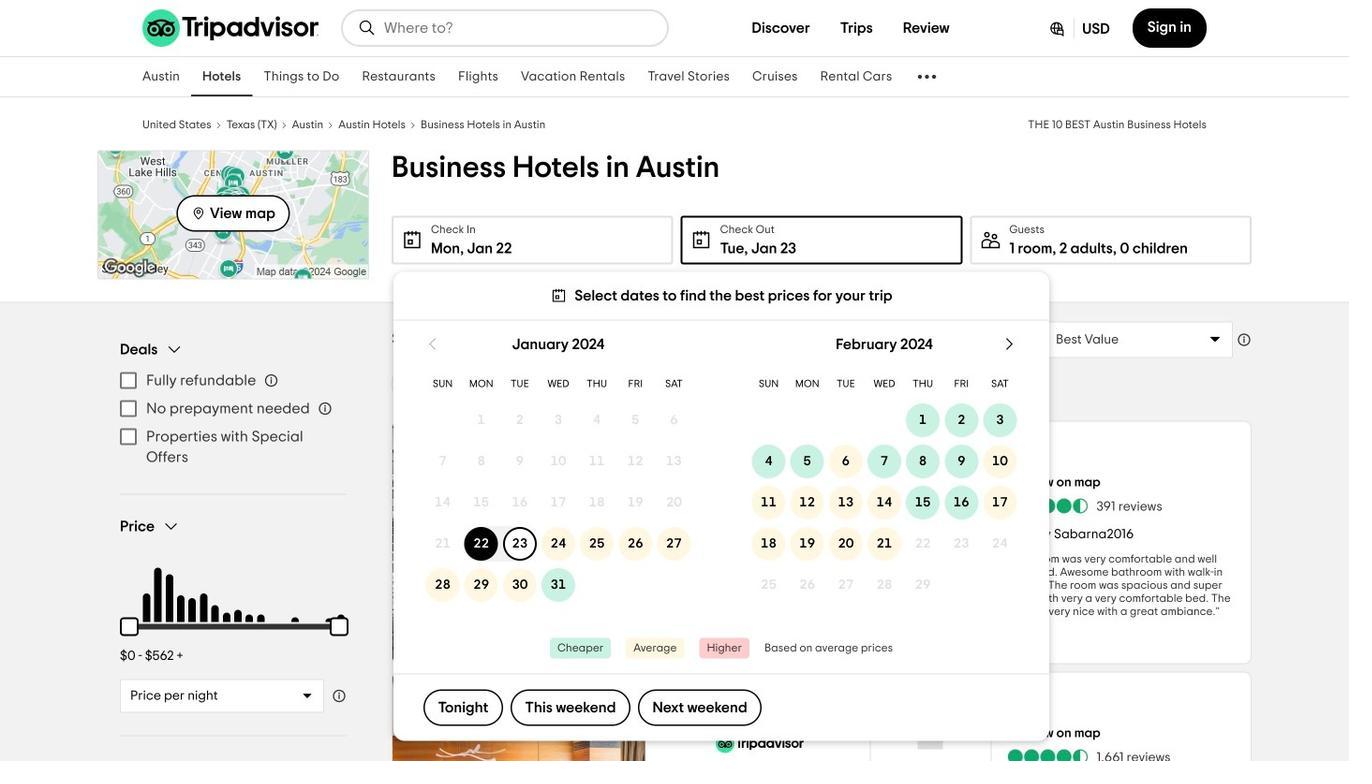 Task type: describe. For each thing, give the bounding box(es) containing it.
Search search field
[[384, 20, 652, 37]]

february 20, 2024 cell
[[827, 527, 865, 561]]

maximum price slider
[[319, 607, 360, 648]]

1 vertical spatial group
[[109, 518, 360, 714]]

4.5 of 5 bubbles. 391 reviews element
[[1007, 497, 1163, 516]]

canopy image
[[716, 475, 803, 512]]

1 grid from the left
[[424, 321, 693, 606]]

0 vertical spatial tripadvisor image
[[142, 9, 319, 47]]

save to a trip image
[[608, 688, 631, 711]]

carousel of images figure
[[393, 422, 646, 664]]

february 27, 2024 cell
[[827, 569, 865, 602]]



Task type: locate. For each thing, give the bounding box(es) containing it.
row group for second 'grid' from the right
[[424, 400, 693, 606]]

february 28, 2024 cell
[[865, 569, 904, 602]]

next month image
[[1001, 335, 1019, 354]]

february 29, 2024 cell
[[904, 569, 942, 602]]

tripadvisor image
[[142, 9, 319, 47], [716, 726, 804, 762]]

february 21, 2024 cell
[[865, 527, 904, 561]]

exterior image
[[393, 422, 646, 664]]

row group for second 'grid' from the left
[[750, 400, 1019, 606]]

1 vertical spatial tripadvisor image
[[716, 726, 804, 762]]

search image
[[358, 19, 377, 37]]

minimum price slider
[[109, 607, 150, 648]]

save to a trip image
[[608, 437, 631, 460]]

2 grid from the left
[[750, 321, 1019, 606]]

group
[[120, 341, 347, 472], [109, 518, 360, 714]]

1 row group from the left
[[424, 400, 693, 606]]

lobby image
[[393, 673, 646, 762]]

0 vertical spatial group
[[120, 341, 347, 472]]

sabarna2016 image
[[1007, 523, 1029, 546]]

None search field
[[343, 11, 667, 45]]

february 24, 2024 cell
[[981, 527, 1019, 561]]

0 horizontal spatial grid
[[424, 321, 693, 606]]

2 row group from the left
[[750, 400, 1019, 606]]

row
[[424, 369, 693, 400], [750, 369, 1019, 400], [424, 400, 693, 441], [750, 400, 1019, 441], [424, 441, 693, 482], [750, 441, 1019, 482], [424, 482, 693, 524], [750, 482, 1019, 524], [424, 524, 693, 565], [750, 524, 1019, 565], [424, 565, 693, 606], [750, 565, 1019, 606]]

0 horizontal spatial tripadvisor image
[[142, 9, 319, 47]]

4.5 of 5 bubbles. 1,661 reviews element
[[1007, 748, 1171, 762]]

1 horizontal spatial tripadvisor image
[[716, 726, 804, 762]]

february 22, 2024 cell
[[904, 527, 942, 561]]

previous month image
[[424, 335, 442, 354]]

menu
[[120, 367, 347, 472]]

row group
[[424, 400, 693, 606], [750, 400, 1019, 606]]

0 horizontal spatial row group
[[424, 400, 693, 606]]

grid
[[424, 321, 693, 606], [750, 321, 1019, 606]]

1 horizontal spatial row group
[[750, 400, 1019, 606]]

february 23, 2024 cell
[[942, 527, 981, 561]]

1 horizontal spatial grid
[[750, 321, 1019, 606]]



Task type: vqa. For each thing, say whether or not it's contained in the screenshot.
the right grid
yes



